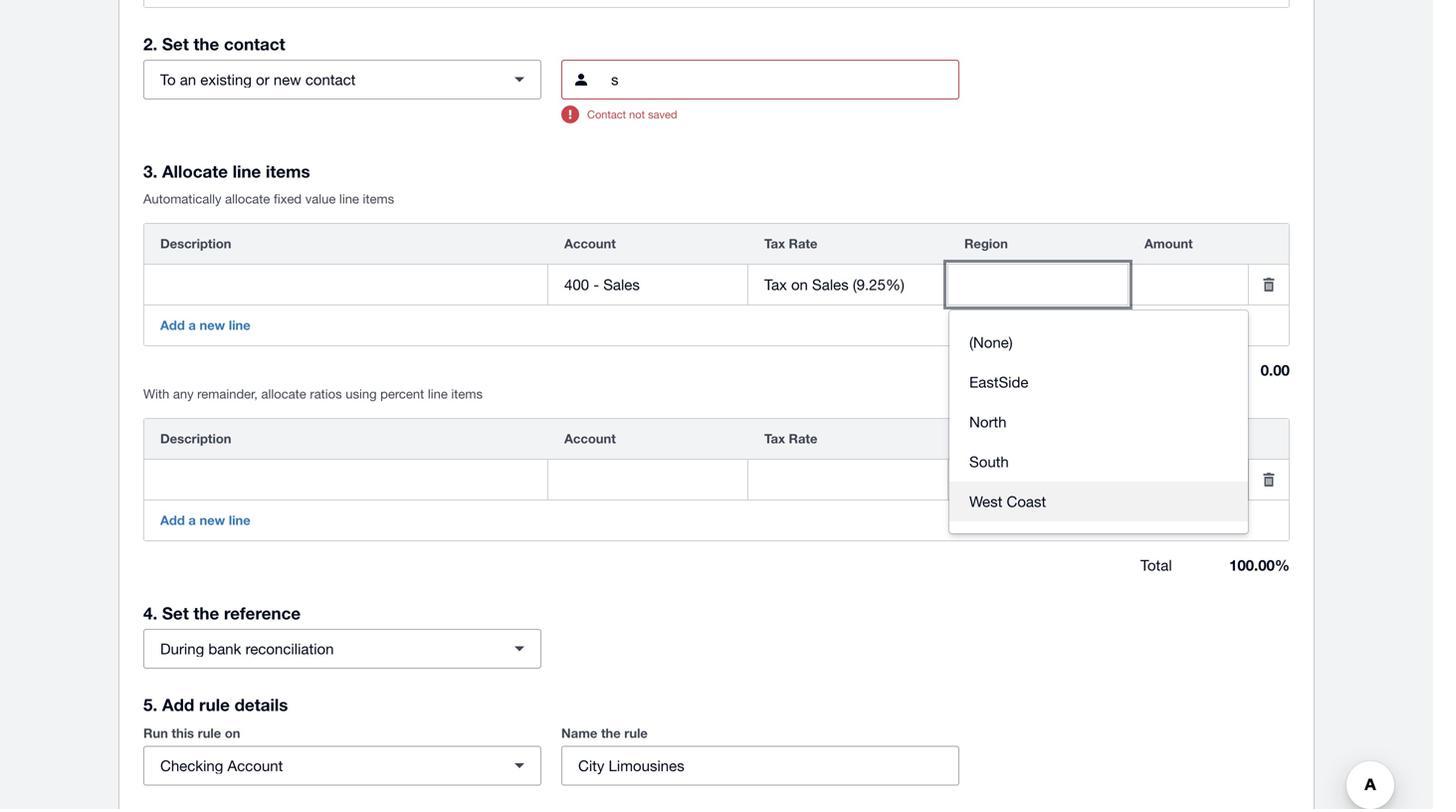 Task type: vqa. For each thing, say whether or not it's contained in the screenshot.
the to in Group
no



Task type: locate. For each thing, give the bounding box(es) containing it.
line
[[233, 161, 261, 181], [339, 191, 359, 207], [229, 318, 251, 333], [428, 386, 448, 402], [229, 513, 251, 528]]

2 vertical spatial items
[[451, 386, 483, 402]]

rule for on
[[198, 726, 221, 741]]

rule left on
[[198, 726, 221, 741]]

set for 2.
[[162, 34, 189, 54]]

1 vertical spatial set
[[162, 603, 189, 623]]

checking
[[160, 757, 223, 775]]

add
[[160, 318, 185, 333], [160, 513, 185, 528], [162, 695, 194, 715]]

north button
[[950, 402, 1248, 442]]

list of fixed line items with description, account, tax rate and amount element
[[143, 223, 1290, 346]]

1 vertical spatial add
[[160, 513, 185, 528]]

0 vertical spatial tax rate
[[765, 236, 818, 251]]

percent
[[380, 386, 424, 402]]

the up bank
[[194, 603, 219, 623]]

0 vertical spatial add
[[160, 318, 185, 333]]

select a tax rate field for with any remainder, allocate ratios using percent line items
[[749, 461, 948, 499]]

1 select a tax rate field from the top
[[749, 266, 948, 304]]

a inside "list of ratio line items with description, account, tax rate and percent" element
[[189, 513, 196, 528]]

eastside button
[[950, 362, 1248, 402]]

3. allocate line items
[[143, 161, 310, 181]]

4.
[[143, 603, 157, 623]]

group
[[950, 311, 1248, 534]]

west
[[970, 493, 1003, 510]]

remove line item image inside list of fixed line items with description, account, tax rate and amount 'element'
[[1249, 265, 1289, 305]]

set
[[162, 34, 189, 54], [162, 603, 189, 623]]

line up remainder,
[[229, 318, 251, 333]]

2 select a tax rate field from the top
[[749, 461, 948, 499]]

tax inside 'element'
[[765, 236, 785, 251]]

contact
[[224, 34, 285, 54], [305, 71, 356, 88]]

Select a tracking category field
[[949, 266, 1128, 304]]

allocate down 3. allocate line items
[[225, 191, 270, 207]]

1 horizontal spatial items
[[363, 191, 394, 207]]

1 vertical spatial remove line item image
[[1249, 460, 1289, 500]]

0 vertical spatial allocate
[[225, 191, 270, 207]]

allocate left ratios
[[261, 386, 306, 402]]

add a new line up 4. set the reference
[[160, 513, 251, 528]]

items right percent
[[451, 386, 483, 402]]

fixed
[[274, 191, 302, 207]]

rule
[[199, 695, 230, 715], [198, 726, 221, 741], [625, 726, 648, 741]]

(none) button
[[950, 323, 1248, 362]]

add a new line button up 4. set the reference
[[148, 505, 263, 537]]

reconciliation
[[245, 640, 334, 658]]

line up automatically allocate fixed value line items
[[233, 161, 261, 181]]

line up 4. set the reference
[[229, 513, 251, 528]]

2 select an account field from the top
[[549, 461, 748, 499]]

1 vertical spatial account
[[564, 431, 616, 447]]

Description text field
[[144, 266, 548, 304]]

contact inside popup button
[[305, 71, 356, 88]]

the for reference
[[194, 603, 219, 623]]

add a new line button inside "list of ratio line items with description, account, tax rate and percent" element
[[148, 505, 263, 537]]

list box containing (none)
[[950, 311, 1248, 534]]

a for any
[[189, 513, 196, 528]]

0 vertical spatial description
[[160, 236, 231, 251]]

select an account field for with any remainder, allocate ratios using percent line items
[[549, 461, 748, 499]]

account
[[564, 236, 616, 251], [564, 431, 616, 447], [227, 757, 283, 775]]

0 vertical spatial contact
[[224, 34, 285, 54]]

add a new line button inside list of fixed line items with description, account, tax rate and amount 'element'
[[148, 310, 263, 341]]

contact up to an existing or new contact on the left
[[224, 34, 285, 54]]

a up any
[[189, 318, 196, 333]]

run this rule on
[[143, 726, 240, 741]]

add a new line up any
[[160, 318, 251, 333]]

add inside list of fixed line items with description, account, tax rate and amount 'element'
[[160, 318, 185, 333]]

2 rate from the top
[[789, 431, 818, 447]]

0 vertical spatial add a new line button
[[148, 310, 263, 341]]

0 vertical spatial a
[[189, 318, 196, 333]]

checking account button
[[143, 746, 542, 786]]

tax rate inside 'element'
[[765, 236, 818, 251]]

rule up on
[[199, 695, 230, 715]]

rule right 'name'
[[625, 726, 648, 741]]

Select an account field
[[549, 266, 748, 304], [549, 461, 748, 499]]

1 vertical spatial new
[[200, 318, 225, 333]]

1 add a new line from the top
[[160, 318, 251, 333]]

add inside "list of ratio line items with description, account, tax rate and percent" element
[[160, 513, 185, 528]]

the right 'name'
[[601, 726, 621, 741]]

2 vertical spatial new
[[200, 513, 225, 528]]

add a new line button for allocate
[[148, 310, 263, 341]]

description for allocate
[[160, 236, 231, 251]]

details
[[235, 695, 288, 715]]

5.
[[143, 695, 157, 715]]

2 add a new line from the top
[[160, 513, 251, 528]]

1 vertical spatial select a tax rate field
[[749, 461, 948, 499]]

1 vertical spatial the
[[194, 603, 219, 623]]

a up 4. set the reference
[[189, 513, 196, 528]]

1 vertical spatial items
[[363, 191, 394, 207]]

2.
[[143, 34, 157, 54]]

Description text field
[[144, 461, 548, 499]]

remove line item image right percent field
[[1249, 460, 1289, 500]]

add a new line inside "list of ratio line items with description, account, tax rate and percent" element
[[160, 513, 251, 528]]

2 remove line item image from the top
[[1249, 460, 1289, 500]]

line right percent
[[428, 386, 448, 402]]

using
[[346, 386, 377, 402]]

a for allocate
[[189, 318, 196, 333]]

description down any
[[160, 431, 231, 447]]

0 vertical spatial new
[[274, 71, 301, 88]]

add a new line button
[[148, 310, 263, 341], [148, 505, 263, 537]]

new up remainder,
[[200, 318, 225, 333]]

1 vertical spatial tax rate
[[765, 431, 818, 447]]

add a new line inside list of fixed line items with description, account, tax rate and amount 'element'
[[160, 318, 251, 333]]

2 a from the top
[[189, 513, 196, 528]]

0 vertical spatial tax
[[765, 236, 785, 251]]

west coast button
[[950, 482, 1248, 522]]

1 vertical spatial contact
[[305, 71, 356, 88]]

2 description from the top
[[160, 431, 231, 447]]

0 vertical spatial add a new line
[[160, 318, 251, 333]]

tax rate
[[765, 236, 818, 251], [765, 431, 818, 447]]

2 set from the top
[[162, 603, 189, 623]]

add for with
[[160, 513, 185, 528]]

to
[[160, 71, 176, 88]]

1 vertical spatial rate
[[789, 431, 818, 447]]

rate for with any remainder, allocate ratios using percent line items
[[789, 431, 818, 447]]

items
[[266, 161, 310, 181], [363, 191, 394, 207], [451, 386, 483, 402]]

total
[[1141, 557, 1172, 574]]

1 rate from the top
[[789, 236, 818, 251]]

add a new line button for any
[[148, 505, 263, 537]]

a
[[189, 318, 196, 333], [189, 513, 196, 528]]

on
[[225, 726, 240, 741]]

tax
[[765, 236, 785, 251], [765, 431, 785, 447]]

1 add a new line button from the top
[[148, 310, 263, 341]]

add a new line
[[160, 318, 251, 333], [160, 513, 251, 528]]

set right 4.
[[162, 603, 189, 623]]

contact right the or
[[305, 71, 356, 88]]

the up an
[[194, 34, 219, 54]]

new right the or
[[274, 71, 301, 88]]

a inside list of fixed line items with description, account, tax rate and amount 'element'
[[189, 318, 196, 333]]

rate for automatically allocate fixed value line items
[[789, 236, 818, 251]]

eastside
[[970, 373, 1029, 391]]

1 select an account field from the top
[[549, 266, 748, 304]]

allocate
[[225, 191, 270, 207], [261, 386, 306, 402]]

add a new line button up any
[[148, 310, 263, 341]]

0 vertical spatial rate
[[789, 236, 818, 251]]

0 vertical spatial remove line item image
[[1249, 265, 1289, 305]]

remainder,
[[197, 386, 258, 402]]

checking account
[[160, 757, 283, 775]]

1 tax from the top
[[765, 236, 785, 251]]

0 vertical spatial select an account field
[[549, 266, 748, 304]]

set right 2.
[[162, 34, 189, 54]]

1 vertical spatial description
[[160, 431, 231, 447]]

1 horizontal spatial contact
[[305, 71, 356, 88]]

tax for automatically allocate fixed value line items
[[765, 236, 785, 251]]

2 tax rate from the top
[[765, 431, 818, 447]]

group containing (none)
[[950, 311, 1248, 534]]

1 a from the top
[[189, 318, 196, 333]]

ratios
[[310, 386, 342, 402]]

name the rule
[[561, 726, 648, 741]]

1 vertical spatial a
[[189, 513, 196, 528]]

remove line item image right amount field
[[1249, 265, 1289, 305]]

bank
[[208, 640, 241, 658]]

0 vertical spatial the
[[194, 34, 219, 54]]

or
[[256, 71, 270, 88]]

Select a tax rate field
[[749, 266, 948, 304], [749, 461, 948, 499]]

set for 4.
[[162, 603, 189, 623]]

new
[[274, 71, 301, 88], [200, 318, 225, 333], [200, 513, 225, 528]]

0 vertical spatial select a tax rate field
[[749, 266, 948, 304]]

rate
[[789, 236, 818, 251], [789, 431, 818, 447]]

remove line item image inside "list of ratio line items with description, account, tax rate and percent" element
[[1249, 460, 1289, 500]]

description for any
[[160, 431, 231, 447]]

3.
[[143, 161, 157, 181]]

remove line item image
[[1249, 265, 1289, 305], [1249, 460, 1289, 500]]

1 tax rate from the top
[[765, 236, 818, 251]]

account inside 'element'
[[564, 236, 616, 251]]

1 vertical spatial add a new line button
[[148, 505, 263, 537]]

100.00%
[[1230, 557, 1290, 574]]

description inside 'element'
[[160, 236, 231, 251]]

1 vertical spatial select an account field
[[549, 461, 748, 499]]

0 vertical spatial account
[[564, 236, 616, 251]]

0 vertical spatial set
[[162, 34, 189, 54]]

new inside "list of ratio line items with description, account, tax rate and percent" element
[[200, 513, 225, 528]]

2 add a new line button from the top
[[148, 505, 263, 537]]

west coast
[[970, 493, 1047, 510]]

new inside to an existing or new contact popup button
[[274, 71, 301, 88]]

to an existing or new contact button
[[143, 60, 542, 100]]

during bank reconciliation button
[[143, 629, 542, 669]]

2 tax from the top
[[765, 431, 785, 447]]

1 vertical spatial add a new line
[[160, 513, 251, 528]]

items up the fixed
[[266, 161, 310, 181]]

the
[[194, 34, 219, 54], [194, 603, 219, 623], [601, 726, 621, 741]]

list box
[[950, 311, 1248, 534]]

description
[[160, 236, 231, 251], [160, 431, 231, 447]]

1 set from the top
[[162, 34, 189, 54]]

rate inside 'element'
[[789, 236, 818, 251]]

1 vertical spatial tax
[[765, 431, 785, 447]]

Name the rule field
[[562, 747, 959, 785]]

1 description from the top
[[160, 236, 231, 251]]

2 vertical spatial account
[[227, 757, 283, 775]]

description down automatically
[[160, 236, 231, 251]]

None field
[[609, 61, 959, 99]]

0 vertical spatial items
[[266, 161, 310, 181]]

new inside list of fixed line items with description, account, tax rate and amount 'element'
[[200, 318, 225, 333]]

1 remove line item image from the top
[[1249, 265, 1289, 305]]

new up 4. set the reference
[[200, 513, 225, 528]]

items right value
[[363, 191, 394, 207]]



Task type: describe. For each thing, give the bounding box(es) containing it.
new for remainder,
[[200, 513, 225, 528]]

south button
[[950, 442, 1248, 482]]

with
[[143, 386, 169, 402]]

run
[[143, 726, 168, 741]]

2 horizontal spatial items
[[451, 386, 483, 402]]

any
[[173, 386, 194, 402]]

0 horizontal spatial contact
[[224, 34, 285, 54]]

add a new line for allocate
[[160, 318, 251, 333]]

Percent field
[[1129, 461, 1248, 499]]

reference
[[224, 603, 301, 623]]

list of ratio line items with description, account, tax rate and percent element
[[143, 418, 1290, 542]]

amount
[[1145, 236, 1193, 251]]

new for fixed
[[200, 318, 225, 333]]

2 vertical spatial the
[[601, 726, 621, 741]]

add for automatically
[[160, 318, 185, 333]]

rule for details
[[199, 695, 230, 715]]

not
[[629, 108, 645, 121]]

this
[[172, 726, 194, 741]]

Amount field
[[1129, 266, 1248, 304]]

coast
[[1007, 493, 1047, 510]]

4. set the reference
[[143, 603, 301, 623]]

during bank reconciliation
[[160, 640, 334, 658]]

tax rate for automatically allocate fixed value line items
[[765, 236, 818, 251]]

contact not saved
[[587, 108, 677, 121]]

select a tax rate field for automatically allocate fixed value line items
[[749, 266, 948, 304]]

add a new line for any
[[160, 513, 251, 528]]

value
[[305, 191, 336, 207]]

with any remainder, allocate ratios using percent line items
[[143, 386, 483, 402]]

2. set the contact
[[143, 34, 285, 54]]

automatically
[[143, 191, 222, 207]]

north
[[970, 413, 1007, 431]]

account for with any remainder, allocate ratios using percent line items
[[564, 431, 616, 447]]

(none)
[[970, 334, 1013, 351]]

to an existing or new contact
[[160, 71, 356, 88]]

saved
[[648, 108, 677, 121]]

automatically allocate fixed value line items
[[143, 191, 394, 207]]

an
[[180, 71, 196, 88]]

region
[[965, 236, 1008, 251]]

line inside 'element'
[[229, 318, 251, 333]]

south
[[970, 453, 1009, 470]]

existing
[[200, 71, 252, 88]]

0 horizontal spatial items
[[266, 161, 310, 181]]

the for contact
[[194, 34, 219, 54]]

2 vertical spatial add
[[162, 695, 194, 715]]

1 vertical spatial allocate
[[261, 386, 306, 402]]

contact
[[587, 108, 626, 121]]

tax rate for with any remainder, allocate ratios using percent line items
[[765, 431, 818, 447]]

remove line item image for with any remainder, allocate ratios using percent line items
[[1249, 460, 1289, 500]]

select an account field for automatically allocate fixed value line items
[[549, 266, 748, 304]]

name
[[561, 726, 598, 741]]

account for automatically allocate fixed value line items
[[564, 236, 616, 251]]

account inside popup button
[[227, 757, 283, 775]]

tax for with any remainder, allocate ratios using percent line items
[[765, 431, 785, 447]]

5. add rule details
[[143, 695, 288, 715]]

during
[[160, 640, 204, 658]]

0.00
[[1261, 361, 1290, 379]]

list of conditions with field, operator and value element
[[143, 0, 1290, 8]]

line right value
[[339, 191, 359, 207]]

remove line item image for automatically allocate fixed value line items
[[1249, 265, 1289, 305]]

allocate
[[162, 161, 228, 181]]



